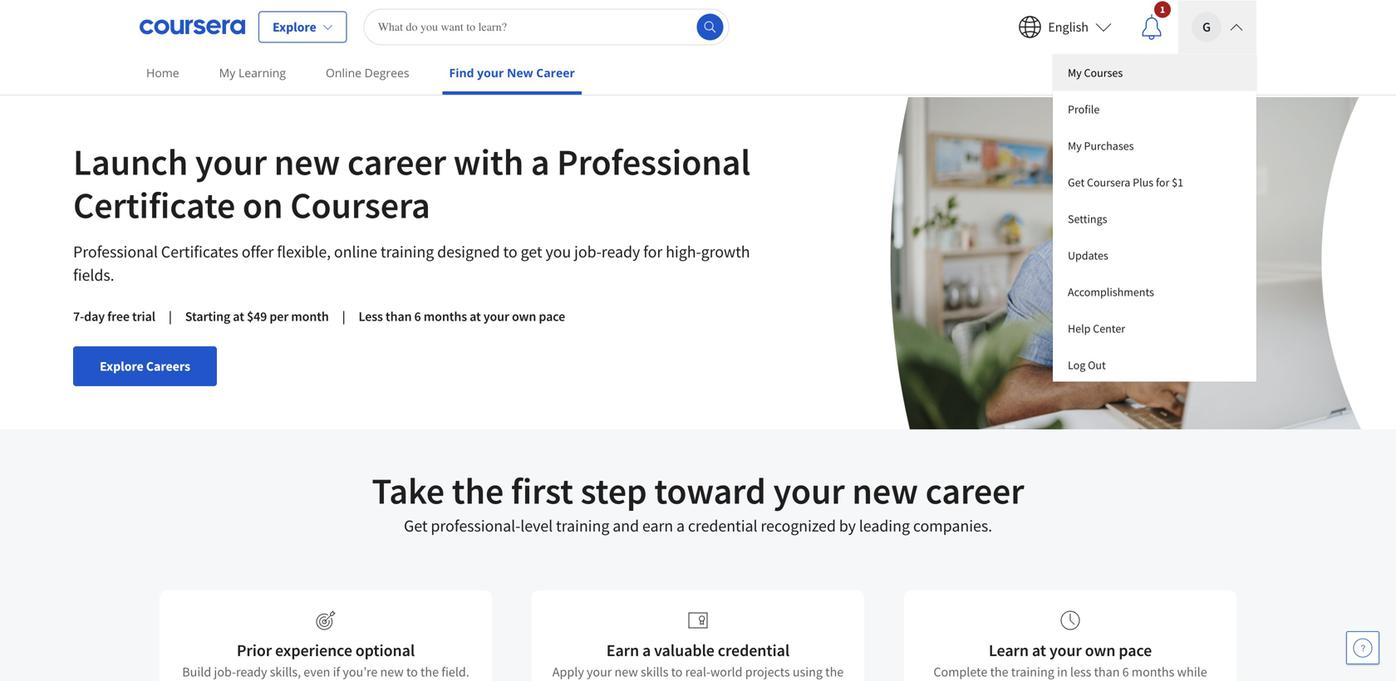 Task type: vqa. For each thing, say whether or not it's contained in the screenshot.
bottommost own
yes



Task type: describe. For each thing, give the bounding box(es) containing it.
find your new career
[[449, 65, 575, 81]]

center
[[1093, 321, 1125, 336]]

coursera inside the g menu
[[1087, 175, 1130, 190]]

updates
[[1068, 248, 1108, 263]]

get coursera plus for $1 link
[[1053, 164, 1256, 201]]

my for my purchases
[[1068, 138, 1082, 153]]

credential inside take the first step toward your new career get professional-level training and earn a credential recognized by leading companies.
[[688, 516, 757, 536]]

apply
[[552, 664, 584, 681]]

your inside "learn at your own pace complete the training in less than 6 months while"
[[1049, 640, 1082, 661]]

6 inside "learn at your own pace complete the training in less than 6 months while"
[[1122, 664, 1129, 681]]

english button
[[1005, 0, 1125, 54]]

in
[[1057, 664, 1068, 681]]

job- inside prior experience optional build job-ready skills, even if you're new to the field.
[[214, 664, 236, 681]]

explore careers
[[100, 358, 190, 375]]

month | less
[[291, 308, 383, 325]]

out
[[1088, 358, 1106, 373]]

g menu
[[1053, 54, 1256, 382]]

help
[[1068, 321, 1091, 336]]

7-day free trial | starting at $49 per month | less than 6 months at your own pace
[[73, 308, 565, 325]]

with
[[453, 139, 524, 185]]

accomplishments link
[[1053, 274, 1256, 310]]

ready inside prior experience optional build job-ready skills, even if you're new to the field.
[[236, 664, 267, 681]]

professional inside the professional certificates offer flexible, online training designed to get you job-ready for high-growth fields.
[[73, 241, 158, 262]]

home link
[[140, 54, 186, 91]]

than inside "learn at your own pace complete the training in less than 6 months while"
[[1094, 664, 1120, 681]]

my learning link
[[212, 54, 293, 91]]

$1
[[1172, 175, 1183, 190]]

online degrees link
[[319, 54, 416, 91]]

help center link
[[1053, 310, 1256, 347]]

training inside the professional certificates offer flexible, online training designed to get you job-ready for high-growth fields.
[[380, 241, 434, 262]]

updates link
[[1053, 237, 1256, 274]]

your inside take the first step toward your new career get professional-level training and earn a credential recognized by leading companies.
[[773, 468, 845, 514]]

at inside "learn at your own pace complete the training in less than 6 months while"
[[1032, 640, 1046, 661]]

my learning
[[219, 65, 286, 81]]

career
[[536, 65, 575, 81]]

and
[[613, 516, 639, 536]]

profile link
[[1053, 91, 1256, 128]]

my courses link
[[1053, 54, 1256, 91]]

earn a valuable credential apply your new skills to real-world projects using the
[[552, 640, 844, 681]]

degrees
[[365, 65, 409, 81]]

log out button
[[1053, 347, 1256, 382]]

earn
[[642, 516, 673, 536]]

help center image
[[1353, 638, 1373, 658]]

first
[[511, 468, 573, 514]]

my for my courses
[[1068, 65, 1082, 80]]

free
[[107, 308, 130, 325]]

recognized
[[761, 516, 836, 536]]

coursera image
[[140, 14, 245, 40]]

log out
[[1068, 358, 1106, 373]]

experience
[[275, 640, 352, 661]]

professional certificates offer flexible, online training designed to get you job-ready for high-growth fields.
[[73, 241, 750, 285]]

designed
[[437, 241, 500, 262]]

a inside launch your new career with a professional certificate on coursera
[[531, 139, 550, 185]]

your inside launch your new career with a professional certificate on coursera
[[195, 139, 267, 185]]

g button
[[1178, 0, 1256, 54]]

g
[[1202, 19, 1211, 35]]

online
[[326, 65, 362, 81]]

to inside earn a valuable credential apply your new skills to real-world projects using the
[[671, 664, 683, 681]]

my purchases link
[[1053, 128, 1256, 164]]

real-
[[685, 664, 710, 681]]

a inside take the first step toward your new career get professional-level training and earn a credential recognized by leading companies.
[[676, 516, 685, 536]]

0 horizontal spatial at
[[233, 308, 244, 325]]

certificates
[[161, 241, 238, 262]]

per
[[270, 308, 289, 325]]

high-
[[666, 241, 701, 262]]

a inside earn a valuable credential apply your new skills to real-world projects using the
[[642, 640, 651, 661]]

my purchases
[[1068, 138, 1134, 153]]

prior experience optional build job-ready skills, even if you're new to the field.
[[182, 640, 469, 681]]

prior
[[237, 640, 272, 661]]

home
[[146, 65, 179, 81]]

new inside launch your new career with a professional certificate on coursera
[[274, 139, 340, 185]]

skills,
[[270, 664, 301, 681]]

the inside earn a valuable credential apply your new skills to real-world projects using the
[[825, 664, 844, 681]]

online
[[334, 241, 377, 262]]

learning
[[238, 65, 286, 81]]

step
[[581, 468, 647, 514]]

credential inside earn a valuable credential apply your new skills to real-world projects using the
[[718, 640, 790, 661]]

new inside earn a valuable credential apply your new skills to real-world projects using the
[[615, 664, 638, 681]]

1
[[1160, 3, 1165, 16]]

new
[[507, 65, 533, 81]]

take
[[372, 468, 445, 514]]

professional inside launch your new career with a professional certificate on coursera
[[557, 139, 751, 185]]

purchases
[[1084, 138, 1134, 153]]

to inside the professional certificates offer flexible, online training designed to get you job-ready for high-growth fields.
[[503, 241, 517, 262]]

courses
[[1084, 65, 1123, 80]]

0 vertical spatial than
[[386, 308, 412, 325]]

ready inside the professional certificates offer flexible, online training designed to get you job-ready for high-growth fields.
[[601, 241, 640, 262]]

1 horizontal spatial at
[[470, 308, 481, 325]]

using
[[793, 664, 823, 681]]

get
[[521, 241, 542, 262]]

0 vertical spatial months
[[424, 308, 467, 325]]

coursera inside launch your new career with a professional certificate on coursera
[[290, 182, 430, 228]]



Task type: locate. For each thing, give the bounding box(es) containing it.
for left high-
[[643, 241, 662, 262]]

accomplishments
[[1068, 285, 1154, 300]]

for inside the professional certificates offer flexible, online training designed to get you job-ready for high-growth fields.
[[643, 241, 662, 262]]

1 horizontal spatial coursera
[[1087, 175, 1130, 190]]

valuable
[[654, 640, 715, 661]]

even
[[304, 664, 330, 681]]

if
[[333, 664, 340, 681]]

trial | starting
[[132, 308, 230, 325]]

0 vertical spatial a
[[531, 139, 550, 185]]

0 vertical spatial professional
[[557, 139, 751, 185]]

0 horizontal spatial get
[[404, 516, 428, 536]]

1 horizontal spatial than
[[1094, 664, 1120, 681]]

training left the and
[[556, 516, 609, 536]]

2 horizontal spatial training
[[1011, 664, 1054, 681]]

build
[[182, 664, 211, 681]]

at down designed
[[470, 308, 481, 325]]

at left $49
[[233, 308, 244, 325]]

months inside "learn at your own pace complete the training in less than 6 months while"
[[1132, 664, 1174, 681]]

take the first step toward your new career get professional-level training and earn a credential recognized by leading companies.
[[372, 468, 1024, 536]]

get down the take
[[404, 516, 428, 536]]

1 vertical spatial ready
[[236, 664, 267, 681]]

0 horizontal spatial ready
[[236, 664, 267, 681]]

than down the professional certificates offer flexible, online training designed to get you job-ready for high-growth fields.
[[386, 308, 412, 325]]

1 horizontal spatial pace
[[1119, 640, 1152, 661]]

less
[[1070, 664, 1091, 681]]

coursera up online
[[290, 182, 430, 228]]

get inside the g menu
[[1068, 175, 1085, 190]]

0 horizontal spatial than
[[386, 308, 412, 325]]

the left the "field."
[[420, 664, 439, 681]]

fields.
[[73, 265, 114, 285]]

for left $1
[[1156, 175, 1169, 190]]

growth
[[701, 241, 750, 262]]

None search field
[[364, 9, 729, 45]]

1 vertical spatial months
[[1132, 664, 1174, 681]]

6 down the professional certificates offer flexible, online training designed to get you job-ready for high-growth fields.
[[414, 308, 421, 325]]

1 horizontal spatial to
[[503, 241, 517, 262]]

to left 'get'
[[503, 241, 517, 262]]

day
[[84, 308, 105, 325]]

training inside take the first step toward your new career get professional-level training and earn a credential recognized by leading companies.
[[556, 516, 609, 536]]

leading
[[859, 516, 910, 536]]

own inside "learn at your own pace complete the training in less than 6 months while"
[[1085, 640, 1115, 661]]

on
[[243, 182, 283, 228]]

to down optional
[[406, 664, 418, 681]]

0 horizontal spatial job-
[[214, 664, 236, 681]]

a right with
[[531, 139, 550, 185]]

0 horizontal spatial own
[[512, 308, 536, 325]]

credential up the projects
[[718, 640, 790, 661]]

0 vertical spatial explore
[[273, 19, 316, 35]]

certificate
[[73, 182, 235, 228]]

english
[[1048, 19, 1089, 35]]

What do you want to learn? text field
[[364, 9, 729, 45]]

0 horizontal spatial pace
[[539, 308, 565, 325]]

for inside the g menu
[[1156, 175, 1169, 190]]

own down 'get'
[[512, 308, 536, 325]]

0 horizontal spatial to
[[406, 664, 418, 681]]

by
[[839, 516, 856, 536]]

the inside prior experience optional build job-ready skills, even if you're new to the field.
[[420, 664, 439, 681]]

job-
[[574, 241, 601, 262], [214, 664, 236, 681]]

the up professional-
[[452, 468, 504, 514]]

the down "learn"
[[990, 664, 1008, 681]]

2 horizontal spatial at
[[1032, 640, 1046, 661]]

0 vertical spatial for
[[1156, 175, 1169, 190]]

0 horizontal spatial coursera
[[290, 182, 430, 228]]

1 horizontal spatial 6
[[1122, 664, 1129, 681]]

find your new career link
[[443, 54, 582, 95]]

settings link
[[1053, 201, 1256, 237]]

0 vertical spatial ready
[[601, 241, 640, 262]]

2 vertical spatial training
[[1011, 664, 1054, 681]]

ready
[[601, 241, 640, 262], [236, 664, 267, 681]]

learn
[[989, 640, 1029, 661]]

the inside take the first step toward your new career get professional-level training and earn a credential recognized by leading companies.
[[452, 468, 504, 514]]

2 vertical spatial a
[[642, 640, 651, 661]]

find
[[449, 65, 474, 81]]

online degrees
[[326, 65, 409, 81]]

learn at your own pace complete the training in less than 6 months while
[[933, 640, 1207, 681]]

ready right you
[[601, 241, 640, 262]]

0 horizontal spatial professional
[[73, 241, 158, 262]]

0 horizontal spatial for
[[643, 241, 662, 262]]

0 vertical spatial pace
[[539, 308, 565, 325]]

2 horizontal spatial to
[[671, 664, 683, 681]]

my left purchases
[[1068, 138, 1082, 153]]

0 vertical spatial job-
[[574, 241, 601, 262]]

months left while
[[1132, 664, 1174, 681]]

0 horizontal spatial career
[[347, 139, 446, 185]]

1 vertical spatial than
[[1094, 664, 1120, 681]]

flexible,
[[277, 241, 331, 262]]

0 vertical spatial own
[[512, 308, 536, 325]]

1 button
[[1125, 0, 1178, 54]]

1 vertical spatial credential
[[718, 640, 790, 661]]

log
[[1068, 358, 1085, 373]]

1 horizontal spatial career
[[925, 468, 1024, 514]]

job- right you
[[574, 241, 601, 262]]

new inside take the first step toward your new career get professional-level training and earn a credential recognized by leading companies.
[[852, 468, 918, 514]]

than
[[386, 308, 412, 325], [1094, 664, 1120, 681]]

0 vertical spatial get
[[1068, 175, 1085, 190]]

explore up learning
[[273, 19, 316, 35]]

companies.
[[913, 516, 992, 536]]

toward
[[654, 468, 766, 514]]

get
[[1068, 175, 1085, 190], [404, 516, 428, 536]]

my inside my purchases link
[[1068, 138, 1082, 153]]

professional-
[[431, 516, 520, 536]]

1 horizontal spatial job-
[[574, 241, 601, 262]]

6 right less
[[1122, 664, 1129, 681]]

1 horizontal spatial training
[[556, 516, 609, 536]]

1 vertical spatial explore
[[100, 358, 144, 375]]

my for my learning
[[219, 65, 235, 81]]

explore for explore careers
[[100, 358, 144, 375]]

7-
[[73, 308, 84, 325]]

1 vertical spatial career
[[925, 468, 1024, 514]]

get inside take the first step toward your new career get professional-level training and earn a credential recognized by leading companies.
[[404, 516, 428, 536]]

explore for explore
[[273, 19, 316, 35]]

professional
[[557, 139, 751, 185], [73, 241, 158, 262]]

optional
[[355, 640, 415, 661]]

1 vertical spatial a
[[676, 516, 685, 536]]

job- right 'build'
[[214, 664, 236, 681]]

my
[[219, 65, 235, 81], [1068, 65, 1082, 80], [1068, 138, 1082, 153]]

at right "learn"
[[1032, 640, 1046, 661]]

0 horizontal spatial training
[[380, 241, 434, 262]]

training left in
[[1011, 664, 1054, 681]]

the right using on the bottom of page
[[825, 664, 844, 681]]

0 horizontal spatial 6
[[414, 308, 421, 325]]

1 vertical spatial training
[[556, 516, 609, 536]]

1 horizontal spatial explore
[[273, 19, 316, 35]]

to left real-
[[671, 664, 683, 681]]

1 vertical spatial 6
[[1122, 664, 1129, 681]]

own up less
[[1085, 640, 1115, 661]]

pace inside "learn at your own pace complete the training in less than 6 months while"
[[1119, 640, 1152, 661]]

0 horizontal spatial explore
[[100, 358, 144, 375]]

1 horizontal spatial own
[[1085, 640, 1115, 661]]

new
[[274, 139, 340, 185], [852, 468, 918, 514], [380, 664, 404, 681], [615, 664, 638, 681]]

field.
[[441, 664, 469, 681]]

new inside prior experience optional build job-ready skills, even if you're new to the field.
[[380, 664, 404, 681]]

my left courses
[[1068, 65, 1082, 80]]

0 horizontal spatial months
[[424, 308, 467, 325]]

credential
[[688, 516, 757, 536], [718, 640, 790, 661]]

launch your new career with a professional certificate on coursera
[[73, 139, 751, 228]]

careers
[[146, 358, 190, 375]]

earn
[[606, 640, 639, 661]]

1 horizontal spatial professional
[[557, 139, 751, 185]]

months down the professional certificates offer flexible, online training designed to get you job-ready for high-growth fields.
[[424, 308, 467, 325]]

career inside take the first step toward your new career get professional-level training and earn a credential recognized by leading companies.
[[925, 468, 1024, 514]]

profile
[[1068, 102, 1100, 117]]

1 vertical spatial job-
[[214, 664, 236, 681]]

my inside 'my learning' link
[[219, 65, 235, 81]]

1 horizontal spatial ready
[[601, 241, 640, 262]]

settings
[[1068, 211, 1107, 226]]

my left learning
[[219, 65, 235, 81]]

1 vertical spatial professional
[[73, 241, 158, 262]]

training right online
[[380, 241, 434, 262]]

0 vertical spatial career
[[347, 139, 446, 185]]

credential down "toward"
[[688, 516, 757, 536]]

to
[[503, 241, 517, 262], [406, 664, 418, 681], [671, 664, 683, 681]]

get coursera plus for $1
[[1068, 175, 1183, 190]]

explore button
[[258, 11, 347, 43]]

a up skills
[[642, 640, 651, 661]]

world
[[710, 664, 742, 681]]

2 horizontal spatial a
[[676, 516, 685, 536]]

the inside "learn at your own pace complete the training in less than 6 months while"
[[990, 664, 1008, 681]]

a right earn
[[676, 516, 685, 536]]

the
[[452, 468, 504, 514], [420, 664, 439, 681], [825, 664, 844, 681], [990, 664, 1008, 681]]

your inside earn a valuable credential apply your new skills to real-world projects using the
[[587, 664, 612, 681]]

level
[[520, 516, 553, 536]]

$49
[[247, 308, 267, 325]]

1 horizontal spatial a
[[642, 640, 651, 661]]

coursera
[[1087, 175, 1130, 190], [290, 182, 430, 228]]

you're
[[343, 664, 378, 681]]

0 vertical spatial credential
[[688, 516, 757, 536]]

1 vertical spatial own
[[1085, 640, 1115, 661]]

explore careers link
[[73, 347, 217, 386]]

to inside prior experience optional build job-ready skills, even if you're new to the field.
[[406, 664, 418, 681]]

my inside my courses link
[[1068, 65, 1082, 80]]

0 vertical spatial training
[[380, 241, 434, 262]]

your
[[477, 65, 504, 81], [195, 139, 267, 185], [483, 308, 509, 325], [773, 468, 845, 514], [1049, 640, 1082, 661], [587, 664, 612, 681]]

training inside "learn at your own pace complete the training in less than 6 months while"
[[1011, 664, 1054, 681]]

ready down the prior
[[236, 664, 267, 681]]

1 vertical spatial pace
[[1119, 640, 1152, 661]]

complete
[[933, 664, 987, 681]]

projects
[[745, 664, 790, 681]]

career inside launch your new career with a professional certificate on coursera
[[347, 139, 446, 185]]

1 horizontal spatial for
[[1156, 175, 1169, 190]]

1 vertical spatial for
[[643, 241, 662, 262]]

0 horizontal spatial a
[[531, 139, 550, 185]]

while
[[1177, 664, 1207, 681]]

1 vertical spatial get
[[404, 516, 428, 536]]

job- inside the professional certificates offer flexible, online training designed to get you job-ready for high-growth fields.
[[574, 241, 601, 262]]

than right less
[[1094, 664, 1120, 681]]

launch
[[73, 139, 188, 185]]

1 horizontal spatial months
[[1132, 664, 1174, 681]]

skills
[[641, 664, 668, 681]]

get up the settings
[[1068, 175, 1085, 190]]

offer
[[242, 241, 274, 262]]

explore inside popup button
[[273, 19, 316, 35]]

coursera left plus
[[1087, 175, 1130, 190]]

1 horizontal spatial get
[[1068, 175, 1085, 190]]

0 vertical spatial 6
[[414, 308, 421, 325]]

explore left careers
[[100, 358, 144, 375]]

you
[[545, 241, 571, 262]]

training
[[380, 241, 434, 262], [556, 516, 609, 536], [1011, 664, 1054, 681]]

pace
[[539, 308, 565, 325], [1119, 640, 1152, 661]]

plus
[[1133, 175, 1154, 190]]



